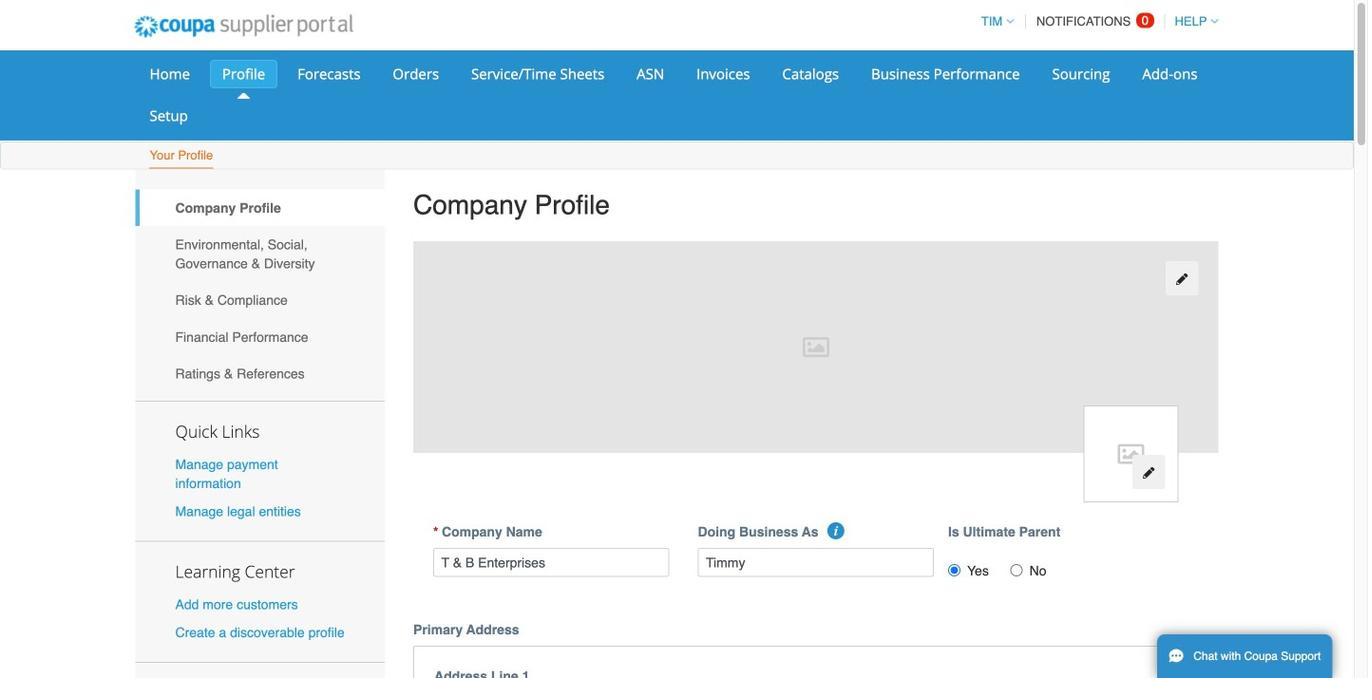 Task type: locate. For each thing, give the bounding box(es) containing it.
navigation
[[973, 3, 1219, 40]]

background image
[[413, 241, 1219, 453]]

change image image
[[1176, 272, 1189, 286], [1142, 466, 1156, 480]]

None text field
[[433, 548, 669, 577], [698, 548, 934, 577], [433, 548, 669, 577], [698, 548, 934, 577]]

1 vertical spatial change image image
[[1142, 466, 1156, 480]]

None radio
[[1011, 565, 1023, 577]]

0 vertical spatial change image image
[[1176, 272, 1189, 286]]

logo image
[[1084, 406, 1179, 503]]

1 horizontal spatial change image image
[[1176, 272, 1189, 286]]

coupa supplier portal image
[[121, 3, 366, 50]]

0 horizontal spatial change image image
[[1142, 466, 1156, 480]]

change image image for the 'logo'
[[1142, 466, 1156, 480]]

None radio
[[948, 565, 961, 577]]

additional information image
[[828, 523, 845, 540]]



Task type: vqa. For each thing, say whether or not it's contained in the screenshot.
Performance
no



Task type: describe. For each thing, give the bounding box(es) containing it.
change image image for the background "image"
[[1176, 272, 1189, 286]]



